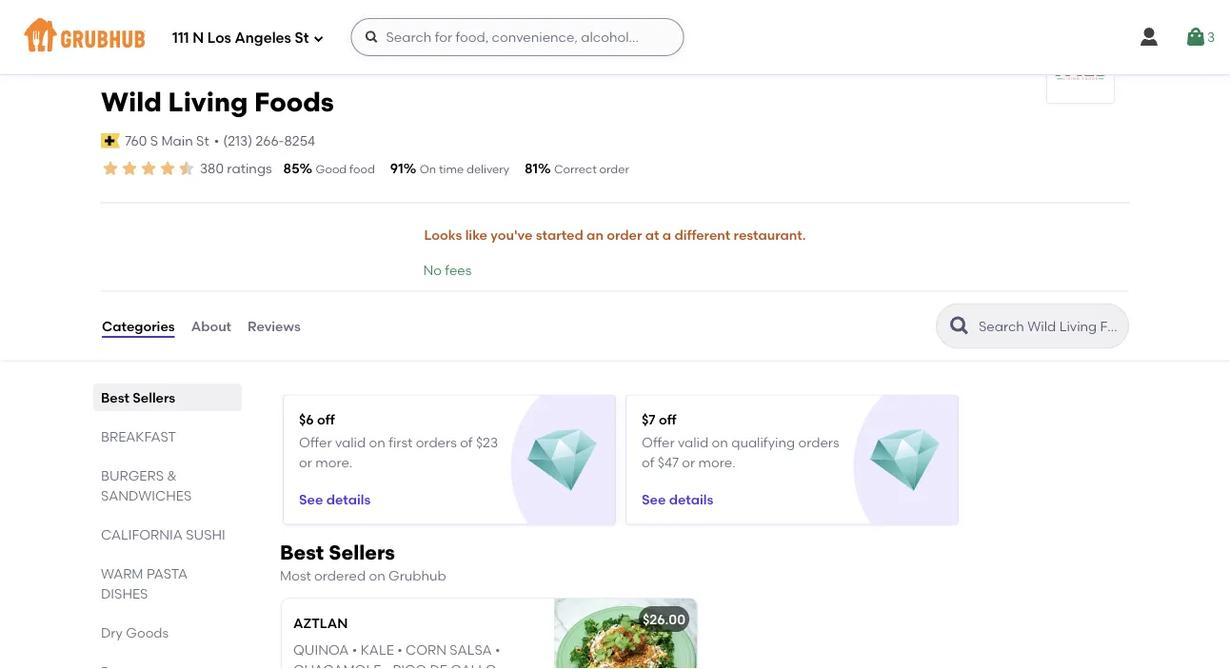 Task type: describe. For each thing, give the bounding box(es) containing it.
orders for qualifying
[[799, 435, 840, 451]]

gallo
[[451, 662, 497, 670]]

reviews
[[248, 318, 301, 334]]

• (213) 266-8254
[[214, 133, 315, 149]]

111 n los angeles st
[[172, 30, 309, 47]]

on
[[420, 162, 436, 176]]

looks like you've started an order at a different restaurant.
[[424, 227, 806, 244]]

dry
[[101, 625, 123, 641]]

california
[[101, 526, 183, 543]]

266-
[[256, 133, 284, 149]]

best sellers most ordered on grubhub
[[280, 541, 447, 584]]

search icon image
[[949, 315, 972, 338]]

• down the kale
[[384, 662, 390, 670]]

offer for $7
[[642, 435, 675, 451]]

angeles
[[235, 30, 291, 47]]

breakfast tab
[[101, 426, 234, 446]]

on for $6
[[369, 435, 386, 451]]

foods
[[254, 86, 334, 118]]

ratings
[[227, 161, 272, 177]]

de
[[430, 662, 448, 670]]

380
[[200, 161, 224, 177]]

dry goods
[[101, 625, 169, 641]]

of for $47
[[642, 454, 655, 471]]

categories button
[[101, 292, 176, 361]]

wild
[[101, 86, 162, 118]]

best for best sellers
[[101, 389, 129, 405]]

corn
[[406, 643, 447, 659]]

760
[[125, 133, 147, 149]]

looks like you've started an order at a different restaurant. button
[[423, 215, 807, 257]]

see for offer valid on qualifying orders of $47 or more.
[[642, 492, 666, 508]]

&
[[167, 467, 177, 484]]

ordered
[[314, 568, 366, 584]]

order inside button
[[607, 227, 642, 244]]

sushi
[[186, 526, 226, 543]]

salsa
[[450, 643, 492, 659]]

on time delivery
[[420, 162, 510, 176]]

guacamole
[[293, 662, 381, 670]]

sandwiches
[[101, 487, 192, 504]]

food
[[350, 162, 375, 176]]

like
[[465, 227, 488, 244]]

n
[[193, 30, 204, 47]]

0 horizontal spatial svg image
[[313, 33, 324, 44]]

Search Wild Living Foods search field
[[977, 318, 1123, 336]]

760 s main st
[[125, 133, 209, 149]]

about button
[[190, 292, 233, 361]]

quinoa
[[293, 643, 349, 659]]

valid for $7 off
[[678, 435, 709, 451]]

no
[[423, 262, 442, 278]]

valid for $6 off
[[335, 435, 366, 451]]

goods
[[126, 625, 169, 641]]

81
[[525, 161, 538, 177]]

• right salsa
[[495, 643, 501, 659]]

subscription pass image
[[101, 133, 120, 148]]

a
[[663, 227, 672, 244]]

orders for first
[[416, 435, 457, 451]]

(213)
[[223, 133, 253, 149]]

85
[[283, 161, 300, 177]]

$6
[[299, 412, 314, 428]]

pasta
[[147, 565, 188, 582]]

reviews button
[[247, 292, 302, 361]]

best sellers tab
[[101, 387, 234, 407]]

about
[[191, 318, 232, 334]]

$7
[[642, 412, 656, 428]]

details for $6 off offer valid on first orders of $23 or more.
[[326, 492, 371, 508]]

delivery
[[467, 162, 510, 176]]

no fees
[[423, 262, 472, 278]]

$26.00
[[643, 612, 686, 628]]

(213) 266-8254 button
[[223, 131, 315, 151]]

offer for $6
[[299, 435, 332, 451]]

or for offer valid on first orders of $23 or more.
[[299, 454, 312, 471]]

off for $6 off
[[317, 412, 335, 428]]

quinoa • kale • corn salsa • guacamole • pico de gallo 
[[293, 643, 505, 670]]

3
[[1208, 29, 1216, 45]]

restaurant.
[[734, 227, 806, 244]]

main navigation navigation
[[0, 0, 1231, 74]]

best sellers
[[101, 389, 175, 405]]

dry goods tab
[[101, 623, 234, 643]]

sellers for best sellers
[[133, 389, 175, 405]]



Task type: locate. For each thing, give the bounding box(es) containing it.
0 horizontal spatial see
[[299, 492, 323, 508]]

dishes
[[101, 585, 148, 602]]

1 horizontal spatial of
[[642, 454, 655, 471]]

1 vertical spatial best
[[280, 541, 324, 565]]

0 horizontal spatial see details button
[[299, 483, 371, 517]]

different
[[675, 227, 731, 244]]

orders inside $7 off offer valid on qualifying orders of $47 or more.
[[799, 435, 840, 451]]

0 horizontal spatial off
[[317, 412, 335, 428]]

grubhub
[[389, 568, 447, 584]]

burgers & sandwiches tab
[[101, 465, 234, 505]]

on for best
[[369, 568, 386, 584]]

wild living foods logo image
[[1048, 58, 1115, 81]]

2 details from the left
[[669, 492, 714, 508]]

pico
[[393, 662, 427, 670]]

see for offer valid on first orders of $23 or more.
[[299, 492, 323, 508]]

1 horizontal spatial sellers
[[329, 541, 395, 565]]

1 horizontal spatial see details
[[642, 492, 714, 508]]

0 vertical spatial of
[[460, 435, 473, 451]]

• up pico
[[397, 643, 403, 659]]

see details button for $7 off offer valid on qualifying orders of $47 or more.
[[642, 483, 714, 517]]

on left qualifying
[[712, 435, 729, 451]]

1 more. from the left
[[316, 454, 353, 471]]

good food
[[316, 162, 375, 176]]

first
[[389, 435, 413, 451]]

on
[[369, 435, 386, 451], [712, 435, 729, 451], [369, 568, 386, 584]]

$47
[[658, 454, 679, 471]]

1 horizontal spatial see details button
[[642, 483, 714, 517]]

valid
[[335, 435, 366, 451], [678, 435, 709, 451]]

most
[[280, 568, 311, 584]]

looks
[[424, 227, 462, 244]]

started
[[536, 227, 584, 244]]

0 horizontal spatial offer
[[299, 435, 332, 451]]

1 horizontal spatial details
[[669, 492, 714, 508]]

1 or from the left
[[299, 454, 312, 471]]

order right correct
[[600, 162, 630, 176]]

off right the $7
[[659, 412, 677, 428]]

1 horizontal spatial promo image
[[871, 426, 940, 496]]

2 valid from the left
[[678, 435, 709, 451]]

breakfast
[[101, 428, 176, 444]]

on inside $7 off offer valid on qualifying orders of $47 or more.
[[712, 435, 729, 451]]

off inside $6 off offer valid on first orders of $23 or more.
[[317, 412, 335, 428]]

at
[[646, 227, 660, 244]]

orders right first
[[416, 435, 457, 451]]

best for best sellers most ordered on grubhub
[[280, 541, 324, 565]]

aztlan image
[[554, 599, 697, 670]]

sellers
[[133, 389, 175, 405], [329, 541, 395, 565]]

$23
[[476, 435, 498, 451]]

st right the main
[[196, 133, 209, 149]]

sellers inside the best sellers most ordered on grubhub
[[329, 541, 395, 565]]

offer up $47
[[642, 435, 675, 451]]

0 horizontal spatial st
[[196, 133, 209, 149]]

• left (213)
[[214, 133, 219, 149]]

off for $7 off
[[659, 412, 677, 428]]

details up the best sellers most ordered on grubhub
[[326, 492, 371, 508]]

see down $47
[[642, 492, 666, 508]]

1 horizontal spatial st
[[295, 30, 309, 47]]

warm
[[101, 565, 143, 582]]

1 vertical spatial sellers
[[329, 541, 395, 565]]

or down the $6
[[299, 454, 312, 471]]

2 see from the left
[[642, 492, 666, 508]]

1 horizontal spatial see
[[642, 492, 666, 508]]

2 horizontal spatial svg image
[[1185, 26, 1208, 49]]

of for $23
[[460, 435, 473, 451]]

valid left first
[[335, 435, 366, 451]]

valid inside $6 off offer valid on first orders of $23 or more.
[[335, 435, 366, 451]]

warm pasta dishes
[[101, 565, 188, 602]]

california sushi
[[101, 526, 226, 543]]

2 see details button from the left
[[642, 483, 714, 517]]

• left the kale
[[352, 643, 357, 659]]

1 horizontal spatial svg image
[[1138, 26, 1161, 49]]

0 horizontal spatial promo image
[[528, 426, 597, 496]]

1 horizontal spatial or
[[682, 454, 696, 471]]

good
[[316, 162, 347, 176]]

more. for first
[[316, 454, 353, 471]]

see details button up the best sellers most ordered on grubhub
[[299, 483, 371, 517]]

1 offer from the left
[[299, 435, 332, 451]]

0 horizontal spatial valid
[[335, 435, 366, 451]]

an
[[587, 227, 604, 244]]

see details button down $47
[[642, 483, 714, 517]]

sellers up ordered
[[329, 541, 395, 565]]

0 vertical spatial sellers
[[133, 389, 175, 405]]

star icon image
[[101, 159, 120, 178], [120, 159, 139, 178], [139, 159, 158, 178], [158, 159, 177, 178], [177, 159, 196, 178], [177, 159, 196, 178]]

correct
[[554, 162, 597, 176]]

you've
[[491, 227, 533, 244]]

promo image
[[528, 426, 597, 496], [871, 426, 940, 496]]

valid up $47
[[678, 435, 709, 451]]

2 or from the left
[[682, 454, 696, 471]]

see details down $47
[[642, 492, 714, 508]]

0 vertical spatial best
[[101, 389, 129, 405]]

orders right qualifying
[[799, 435, 840, 451]]

1 off from the left
[[317, 412, 335, 428]]

sellers up 'breakfast' tab
[[133, 389, 175, 405]]

more. inside $7 off offer valid on qualifying orders of $47 or more.
[[699, 454, 736, 471]]

st inside button
[[196, 133, 209, 149]]

or
[[299, 454, 312, 471], [682, 454, 696, 471]]

$6 off offer valid on first orders of $23 or more.
[[299, 412, 498, 471]]

of inside $6 off offer valid on first orders of $23 or more.
[[460, 435, 473, 451]]

2 see details from the left
[[642, 492, 714, 508]]

more. for qualifying
[[699, 454, 736, 471]]

2 promo image from the left
[[871, 426, 940, 496]]

or inside $7 off offer valid on qualifying orders of $47 or more.
[[682, 454, 696, 471]]

st inside main navigation navigation
[[295, 30, 309, 47]]

1 vertical spatial st
[[196, 133, 209, 149]]

111
[[172, 30, 189, 47]]

0 horizontal spatial or
[[299, 454, 312, 471]]

0 horizontal spatial details
[[326, 492, 371, 508]]

svg image inside 3 button
[[1185, 26, 1208, 49]]

1 horizontal spatial more.
[[699, 454, 736, 471]]

1 horizontal spatial orders
[[799, 435, 840, 451]]

see details up the best sellers most ordered on grubhub
[[299, 492, 371, 508]]

or inside $6 off offer valid on first orders of $23 or more.
[[299, 454, 312, 471]]

1 promo image from the left
[[528, 426, 597, 496]]

380 ratings
[[200, 161, 272, 177]]

on inside the best sellers most ordered on grubhub
[[369, 568, 386, 584]]

1 horizontal spatial offer
[[642, 435, 675, 451]]

1 horizontal spatial best
[[280, 541, 324, 565]]

1 horizontal spatial valid
[[678, 435, 709, 451]]

0 horizontal spatial best
[[101, 389, 129, 405]]

living
[[168, 86, 248, 118]]

time
[[439, 162, 464, 176]]

warm pasta dishes tab
[[101, 564, 234, 604]]

promo image for offer valid on qualifying orders of $47 or more.
[[871, 426, 940, 496]]

california sushi tab
[[101, 524, 234, 544]]

offer
[[299, 435, 332, 451], [642, 435, 675, 451]]

see details for $7 off offer valid on qualifying orders of $47 or more.
[[642, 492, 714, 508]]

0 vertical spatial st
[[295, 30, 309, 47]]

wild living foods
[[101, 86, 334, 118]]

Search for food, convenience, alcohol... search field
[[351, 18, 684, 56]]

1 see from the left
[[299, 492, 323, 508]]

1 valid from the left
[[335, 435, 366, 451]]

on for $7
[[712, 435, 729, 451]]

0 vertical spatial order
[[600, 162, 630, 176]]

0 horizontal spatial more.
[[316, 454, 353, 471]]

offer inside $7 off offer valid on qualifying orders of $47 or more.
[[642, 435, 675, 451]]

of inside $7 off offer valid on qualifying orders of $47 or more.
[[642, 454, 655, 471]]

see details for $6 off offer valid on first orders of $23 or more.
[[299, 492, 371, 508]]

details
[[326, 492, 371, 508], [669, 492, 714, 508]]

1 details from the left
[[326, 492, 371, 508]]

on right ordered
[[369, 568, 386, 584]]

best up the breakfast
[[101, 389, 129, 405]]

of left $23
[[460, 435, 473, 451]]

1 vertical spatial of
[[642, 454, 655, 471]]

details for $7 off offer valid on qualifying orders of $47 or more.
[[669, 492, 714, 508]]

svg image
[[1138, 26, 1161, 49], [1185, 26, 1208, 49], [313, 33, 324, 44]]

categories
[[102, 318, 175, 334]]

orders
[[416, 435, 457, 451], [799, 435, 840, 451]]

svg image
[[364, 30, 380, 45]]

off inside $7 off offer valid on qualifying orders of $47 or more.
[[659, 412, 677, 428]]

best inside tab
[[101, 389, 129, 405]]

see details
[[299, 492, 371, 508], [642, 492, 714, 508]]

kale
[[361, 643, 394, 659]]

sellers inside tab
[[133, 389, 175, 405]]

offer inside $6 off offer valid on first orders of $23 or more.
[[299, 435, 332, 451]]

burgers
[[101, 467, 164, 484]]

2 orders from the left
[[799, 435, 840, 451]]

order left at
[[607, 227, 642, 244]]

0 horizontal spatial see details
[[299, 492, 371, 508]]

correct order
[[554, 162, 630, 176]]

1 vertical spatial order
[[607, 227, 642, 244]]

0 horizontal spatial sellers
[[133, 389, 175, 405]]

best
[[101, 389, 129, 405], [280, 541, 324, 565]]

best inside the best sellers most ordered on grubhub
[[280, 541, 324, 565]]

qualifying
[[732, 435, 795, 451]]

1 horizontal spatial off
[[659, 412, 677, 428]]

s
[[150, 133, 158, 149]]

0 horizontal spatial orders
[[416, 435, 457, 451]]

best up most
[[280, 541, 324, 565]]

see
[[299, 492, 323, 508], [642, 492, 666, 508]]

valid inside $7 off offer valid on qualifying orders of $47 or more.
[[678, 435, 709, 451]]

sellers for best sellers most ordered on grubhub
[[329, 541, 395, 565]]

or for offer valid on qualifying orders of $47 or more.
[[682, 454, 696, 471]]

2 off from the left
[[659, 412, 677, 428]]

main
[[161, 133, 193, 149]]

tab
[[101, 662, 234, 670]]

see up most
[[299, 492, 323, 508]]

of left $47
[[642, 454, 655, 471]]

$7 off offer valid on qualifying orders of $47 or more.
[[642, 412, 840, 471]]

8254
[[284, 133, 315, 149]]

2 offer from the left
[[642, 435, 675, 451]]

see details button
[[299, 483, 371, 517], [642, 483, 714, 517]]

1 see details button from the left
[[299, 483, 371, 517]]

burgers & sandwiches
[[101, 467, 192, 504]]

1 see details from the left
[[299, 492, 371, 508]]

aztlan
[[293, 616, 348, 632]]

2 more. from the left
[[699, 454, 736, 471]]

fees
[[445, 262, 472, 278]]

91
[[390, 161, 404, 177]]

st
[[295, 30, 309, 47], [196, 133, 209, 149]]

on inside $6 off offer valid on first orders of $23 or more.
[[369, 435, 386, 451]]

details down $47
[[669, 492, 714, 508]]

off
[[317, 412, 335, 428], [659, 412, 677, 428]]

offer down the $6
[[299, 435, 332, 451]]

1 orders from the left
[[416, 435, 457, 451]]

0 horizontal spatial of
[[460, 435, 473, 451]]

•
[[214, 133, 219, 149], [352, 643, 357, 659], [397, 643, 403, 659], [495, 643, 501, 659], [384, 662, 390, 670]]

or right $47
[[682, 454, 696, 471]]

760 s main st button
[[124, 130, 210, 151]]

of
[[460, 435, 473, 451], [642, 454, 655, 471]]

los
[[207, 30, 231, 47]]

on left first
[[369, 435, 386, 451]]

off right the $6
[[317, 412, 335, 428]]

see details button for $6 off offer valid on first orders of $23 or more.
[[299, 483, 371, 517]]

st right angeles
[[295, 30, 309, 47]]

promo image for offer valid on first orders of $23 or more.
[[528, 426, 597, 496]]

orders inside $6 off offer valid on first orders of $23 or more.
[[416, 435, 457, 451]]

3 button
[[1185, 20, 1216, 54]]

more. inside $6 off offer valid on first orders of $23 or more.
[[316, 454, 353, 471]]



Task type: vqa. For each thing, say whether or not it's contained in the screenshot.


